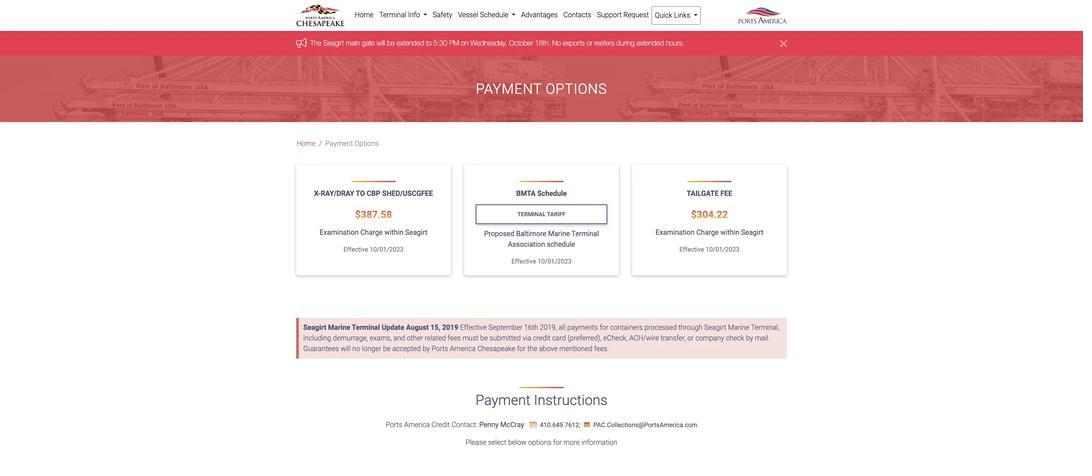 Task type: locate. For each thing, give the bounding box(es) containing it.
home
[[355, 11, 374, 19], [297, 139, 316, 148]]

0 vertical spatial by
[[746, 334, 754, 342]]

effective 10/01/2023 down $387.58
[[344, 246, 404, 254]]

effective for schedule
[[512, 258, 536, 266]]

via
[[523, 334, 532, 342]]

effective down $304.22
[[680, 246, 704, 254]]

0 vertical spatial will
[[377, 39, 385, 47]]

september
[[489, 323, 523, 332]]

0 horizontal spatial home
[[297, 139, 316, 148]]

1 vertical spatial schedule
[[538, 189, 567, 198]]

extended right during on the right of page
[[637, 39, 664, 47]]

0 horizontal spatial america
[[404, 421, 430, 429]]

on
[[461, 39, 469, 47]]

envelope image
[[584, 422, 590, 428]]

0 vertical spatial be
[[387, 39, 395, 47]]

effective 10/01/2023 for $304.22
[[680, 246, 740, 254]]

0 horizontal spatial 10/01/2023
[[370, 246, 404, 254]]

examination down $304.22
[[656, 228, 695, 237]]

proposed
[[484, 230, 515, 238]]

2 examination from the left
[[656, 228, 695, 237]]

marine
[[548, 230, 570, 238], [328, 323, 350, 332], [728, 323, 750, 332]]

1 horizontal spatial within
[[721, 228, 740, 237]]

america down must
[[450, 345, 476, 353]]

quick links link
[[652, 6, 701, 25]]

0 vertical spatial or
[[587, 39, 593, 47]]

0 vertical spatial home link
[[352, 6, 377, 24]]

2019
[[442, 323, 459, 332]]

1 vertical spatial payment options
[[326, 139, 379, 148]]

by left mail.
[[746, 334, 754, 342]]

charge down $304.22
[[697, 228, 719, 237]]

charge down $387.58
[[361, 228, 383, 237]]

0 horizontal spatial by
[[423, 345, 430, 353]]

within
[[385, 228, 404, 237], [721, 228, 740, 237]]

request
[[624, 11, 649, 19]]

company
[[696, 334, 725, 342]]

pm
[[449, 39, 459, 47]]

by down 'related'
[[423, 345, 430, 353]]

0 horizontal spatial charge
[[361, 228, 383, 237]]

pac.collections@portsamerica.com link
[[582, 421, 698, 429]]

america left credit at bottom left
[[404, 421, 430, 429]]

guarantees
[[303, 345, 339, 353]]

examination charge within seagirt
[[320, 228, 428, 237], [656, 228, 764, 237]]

or down through
[[688, 334, 694, 342]]

be right must
[[480, 334, 488, 342]]

bmta
[[516, 189, 536, 198]]

1 within from the left
[[385, 228, 404, 237]]

association
[[508, 240, 545, 249]]

1 horizontal spatial options
[[546, 81, 607, 97]]

by
[[746, 334, 754, 342], [423, 345, 430, 353]]

hours.
[[666, 39, 685, 47]]

schedule right vessel
[[480, 11, 509, 19]]

seagirt
[[323, 39, 344, 47], [405, 228, 428, 237], [741, 228, 764, 237], [303, 323, 326, 332], [705, 323, 727, 332]]

effective down association on the bottom of the page
[[512, 258, 536, 266]]

select
[[488, 438, 507, 447]]

mentioned
[[560, 345, 593, 353]]

payment
[[476, 81, 542, 97], [326, 139, 353, 148], [476, 392, 531, 409]]

2 horizontal spatial effective 10/01/2023
[[680, 246, 740, 254]]

be down exams,
[[383, 345, 391, 353]]

examination for $387.58
[[320, 228, 359, 237]]

terminal up 'schedule'
[[572, 230, 599, 238]]

examination down ray/dray
[[320, 228, 359, 237]]

the
[[528, 345, 537, 353]]

16th
[[524, 323, 538, 332]]

be
[[387, 39, 395, 47], [480, 334, 488, 342], [383, 345, 391, 353]]

marine inside effective september 16th 2019, all payments for containers processed through seagirt marine terminal, including demurrage, exams, and other related fees must be submitted via credit card (preferred), echeck, ach/wire transfer, or company check by mail. guarantees will no longer be accepted by ports america chesapeake for the above mentioned fees.
[[728, 323, 750, 332]]

within down $387.58
[[385, 228, 404, 237]]

0 horizontal spatial ports
[[386, 421, 403, 429]]

1 extended from the left
[[397, 39, 424, 47]]

0 vertical spatial options
[[546, 81, 607, 97]]

10/01/2023 down $304.22
[[706, 246, 740, 254]]

0 horizontal spatial options
[[355, 139, 379, 148]]

gate
[[362, 39, 375, 47]]

1 vertical spatial ports
[[386, 421, 403, 429]]

0 horizontal spatial effective 10/01/2023
[[344, 246, 404, 254]]

1 horizontal spatial by
[[746, 334, 754, 342]]

1 horizontal spatial charge
[[697, 228, 719, 237]]

10/01/2023 down 'schedule'
[[538, 258, 572, 266]]

all
[[559, 323, 566, 332]]

1 vertical spatial for
[[517, 345, 526, 353]]

2 within from the left
[[721, 228, 740, 237]]

charge for $304.22
[[697, 228, 719, 237]]

1 horizontal spatial home link
[[352, 6, 377, 24]]

instructions
[[534, 392, 608, 409]]

within for $387.58
[[385, 228, 404, 237]]

1 horizontal spatial examination
[[656, 228, 695, 237]]

15,
[[431, 323, 441, 332]]

2 charge from the left
[[697, 228, 719, 237]]

effective
[[344, 246, 368, 254], [680, 246, 704, 254], [512, 258, 536, 266], [460, 323, 487, 332]]

1 horizontal spatial home
[[355, 11, 374, 19]]

containers
[[610, 323, 643, 332]]

1 horizontal spatial ports
[[432, 345, 448, 353]]

2 horizontal spatial for
[[600, 323, 609, 332]]

0 vertical spatial america
[[450, 345, 476, 353]]

0 horizontal spatial examination
[[320, 228, 359, 237]]

1 examination charge within seagirt from the left
[[320, 228, 428, 237]]

0 horizontal spatial payment options
[[326, 139, 379, 148]]

1 horizontal spatial effective 10/01/2023
[[512, 258, 572, 266]]

examination charge within seagirt down $304.22
[[656, 228, 764, 237]]

exams,
[[370, 334, 392, 342]]

support request
[[597, 11, 649, 19]]

410.649.7612; link
[[526, 421, 582, 429]]

the seagirt main gate will be extended to 5:30 pm on wednesday, october 18th.  no exports or reefers during extended hours. alert
[[0, 31, 1084, 56]]

accepted
[[393, 345, 421, 353]]

0 horizontal spatial will
[[341, 345, 351, 353]]

terminal up exams,
[[352, 323, 380, 332]]

shed/uscgfee
[[382, 189, 433, 198]]

be right the gate
[[387, 39, 395, 47]]

10/01/2023 down $387.58
[[370, 246, 404, 254]]

within for $304.22
[[721, 228, 740, 237]]

1 horizontal spatial schedule
[[538, 189, 567, 198]]

2 horizontal spatial marine
[[728, 323, 750, 332]]

2 vertical spatial be
[[383, 345, 391, 353]]

marine up check
[[728, 323, 750, 332]]

1 examination from the left
[[320, 228, 359, 237]]

extended
[[397, 39, 424, 47], [637, 39, 664, 47]]

fee
[[721, 189, 733, 198]]

marine up 'schedule'
[[548, 230, 570, 238]]

0 vertical spatial payment
[[476, 81, 542, 97]]

tailgate
[[687, 189, 719, 198]]

1 horizontal spatial extended
[[637, 39, 664, 47]]

for left more
[[553, 438, 562, 447]]

options
[[546, 81, 607, 97], [355, 139, 379, 148]]

0 horizontal spatial extended
[[397, 39, 424, 47]]

2 horizontal spatial 10/01/2023
[[706, 246, 740, 254]]

safety
[[433, 11, 453, 19]]

ports
[[432, 345, 448, 353], [386, 421, 403, 429]]

ports america credit contact: penny mccray
[[386, 421, 524, 429]]

examination
[[320, 228, 359, 237], [656, 228, 695, 237]]

1 vertical spatial or
[[688, 334, 694, 342]]

(preferred),
[[568, 334, 602, 342]]

marine inside "proposed baltimore marine  terminal association schedule"
[[548, 230, 570, 238]]

examination for $304.22
[[656, 228, 695, 237]]

please
[[466, 438, 487, 447]]

schedule up the tariff
[[538, 189, 567, 198]]

other
[[407, 334, 423, 342]]

no
[[553, 39, 561, 47]]

effective 10/01/2023 down "proposed baltimore marine  terminal association schedule"
[[512, 258, 572, 266]]

for up "echeck,"
[[600, 323, 609, 332]]

2 examination charge within seagirt from the left
[[656, 228, 764, 237]]

bullhorn image
[[296, 38, 310, 48]]

or left reefers
[[587, 39, 593, 47]]

x-ray/dray to cbp shed/uscgfee
[[314, 189, 433, 198]]

terminal
[[379, 11, 406, 19], [518, 211, 546, 217], [572, 230, 599, 238], [352, 323, 380, 332]]

effective 10/01/2023
[[344, 246, 404, 254], [680, 246, 740, 254], [512, 258, 572, 266]]

1 vertical spatial by
[[423, 345, 430, 353]]

for left the
[[517, 345, 526, 353]]

2019,
[[540, 323, 557, 332]]

terminal left info
[[379, 11, 406, 19]]

1 vertical spatial america
[[404, 421, 430, 429]]

1 horizontal spatial for
[[553, 438, 562, 447]]

1 horizontal spatial america
[[450, 345, 476, 353]]

1 horizontal spatial marine
[[548, 230, 570, 238]]

will left no
[[341, 345, 351, 353]]

home for bottommost 'home' link
[[297, 139, 316, 148]]

effective 10/01/2023 down $304.22
[[680, 246, 740, 254]]

0 vertical spatial payment options
[[476, 81, 607, 97]]

0 vertical spatial schedule
[[480, 11, 509, 19]]

extended left 'to'
[[397, 39, 424, 47]]

main
[[346, 39, 360, 47]]

no
[[353, 345, 360, 353]]

0 horizontal spatial marine
[[328, 323, 350, 332]]

0 horizontal spatial or
[[587, 39, 593, 47]]

examination charge within seagirt down $387.58
[[320, 228, 428, 237]]

contacts
[[564, 11, 592, 19]]

0 vertical spatial home
[[355, 11, 374, 19]]

10/01/2023
[[370, 246, 404, 254], [706, 246, 740, 254], [538, 258, 572, 266]]

tariff
[[547, 211, 566, 217]]

2 vertical spatial payment
[[476, 392, 531, 409]]

info
[[408, 11, 420, 19]]

home link
[[352, 6, 377, 24], [297, 139, 316, 149]]

payment options
[[476, 81, 607, 97], [326, 139, 379, 148]]

marine up demurrage, at the left of the page
[[328, 323, 350, 332]]

0 horizontal spatial schedule
[[480, 11, 509, 19]]

ach/wire
[[630, 334, 659, 342]]

0 horizontal spatial for
[[517, 345, 526, 353]]

1 vertical spatial will
[[341, 345, 351, 353]]

terminal tariff
[[518, 211, 566, 217]]

effective up must
[[460, 323, 487, 332]]

1 horizontal spatial will
[[377, 39, 385, 47]]

will right the gate
[[377, 39, 385, 47]]

1 vertical spatial home
[[297, 139, 316, 148]]

1 charge from the left
[[361, 228, 383, 237]]

0 horizontal spatial within
[[385, 228, 404, 237]]

$304.22
[[691, 209, 728, 220]]

0 horizontal spatial examination charge within seagirt
[[320, 228, 428, 237]]

within down $304.22
[[721, 228, 740, 237]]

10/01/2023 for $387.58
[[370, 246, 404, 254]]

examination charge within seagirt for $304.22
[[656, 228, 764, 237]]

x-
[[314, 189, 321, 198]]

0 vertical spatial ports
[[432, 345, 448, 353]]

effective down $387.58
[[344, 246, 368, 254]]

0 horizontal spatial home link
[[297, 139, 316, 149]]

terminal up baltimore
[[518, 211, 546, 217]]

terminal info
[[379, 11, 422, 19]]

home for the rightmost 'home' link
[[355, 11, 374, 19]]

1 horizontal spatial examination charge within seagirt
[[656, 228, 764, 237]]

1 horizontal spatial or
[[688, 334, 694, 342]]



Task type: vqa. For each thing, say whether or not it's contained in the screenshot.
the Suite
no



Task type: describe. For each thing, give the bounding box(es) containing it.
advantages
[[521, 11, 558, 19]]

1 horizontal spatial 10/01/2023
[[538, 258, 572, 266]]

ray/dray
[[321, 189, 354, 198]]

baltimore
[[516, 230, 547, 238]]

vessel schedule link
[[455, 6, 518, 24]]

schedule
[[547, 240, 575, 249]]

august
[[406, 323, 429, 332]]

exports
[[563, 39, 585, 47]]

payments
[[568, 323, 598, 332]]

submitted
[[490, 334, 521, 342]]

penny
[[479, 421, 499, 429]]

processed
[[645, 323, 677, 332]]

transfer,
[[661, 334, 686, 342]]

effective september 16th 2019, all payments for containers processed through seagirt marine terminal, including demurrage, exams, and other related fees must be submitted via credit card (preferred), echeck, ach/wire transfer, or company check by mail. guarantees will no longer be accepted by ports america chesapeake for the above mentioned fees.
[[303, 323, 780, 353]]

card
[[552, 334, 566, 342]]

mccray
[[501, 421, 524, 429]]

tailgate fee
[[687, 189, 733, 198]]

contacts link
[[561, 6, 594, 24]]

to
[[356, 189, 365, 198]]

longer
[[362, 345, 382, 353]]

advantages link
[[518, 6, 561, 24]]

during
[[617, 39, 635, 47]]

ports inside effective september 16th 2019, all payments for containers processed through seagirt marine terminal, including demurrage, exams, and other related fees must be submitted via credit card (preferred), echeck, ach/wire transfer, or company check by mail. guarantees will no longer be accepted by ports america chesapeake for the above mentioned fees.
[[432, 345, 448, 353]]

the seagirt main gate will be extended to 5:30 pm on wednesday, october 18th.  no exports or reefers during extended hours. link
[[310, 39, 685, 47]]

be inside the seagirt main gate will be extended to 5:30 pm on wednesday, october 18th.  no exports or reefers during extended hours. alert
[[387, 39, 395, 47]]

terminal inside 'link'
[[518, 211, 546, 217]]

options
[[529, 438, 552, 447]]

safety link
[[430, 6, 455, 24]]

information
[[582, 438, 618, 447]]

effective 10/01/2023 for $387.58
[[344, 246, 404, 254]]

1 vertical spatial payment
[[326, 139, 353, 148]]

including
[[303, 334, 331, 342]]

5:30
[[434, 39, 447, 47]]

2 vertical spatial for
[[553, 438, 562, 447]]

2 extended from the left
[[637, 39, 664, 47]]

vessel schedule
[[458, 11, 510, 19]]

more
[[564, 438, 580, 447]]

contact:
[[452, 421, 478, 429]]

proposed baltimore marine  terminal association schedule
[[484, 230, 599, 249]]

effective for fee
[[680, 246, 704, 254]]

schedule for bmta schedule
[[538, 189, 567, 198]]

1 vertical spatial home link
[[297, 139, 316, 149]]

links
[[674, 11, 691, 19]]

$387.58
[[355, 209, 392, 220]]

below
[[508, 438, 527, 447]]

seagirt inside effective september 16th 2019, all payments for containers processed through seagirt marine terminal, including demurrage, exams, and other related fees must be submitted via credit card (preferred), echeck, ach/wire transfer, or company check by mail. guarantees will no longer be accepted by ports america chesapeake for the above mentioned fees.
[[705, 323, 727, 332]]

terminal tariff link
[[476, 204, 608, 224]]

close image
[[781, 38, 787, 49]]

pac.collections@portsamerica.com
[[594, 421, 698, 429]]

quick
[[655, 11, 673, 19]]

please select below options for more information
[[466, 438, 618, 447]]

cbp
[[367, 189, 381, 198]]

to
[[426, 39, 432, 47]]

schedule for vessel schedule
[[480, 11, 509, 19]]

wednesday,
[[471, 39, 507, 47]]

terminal,
[[751, 323, 780, 332]]

mail.
[[755, 334, 770, 342]]

bmta schedule
[[516, 189, 567, 198]]

america inside effective september 16th 2019, all payments for containers processed through seagirt marine terminal, including demurrage, exams, and other related fees must be submitted via credit card (preferred), echeck, ach/wire transfer, or company check by mail. guarantees will no longer be accepted by ports america chesapeake for the above mentioned fees.
[[450, 345, 476, 353]]

10/01/2023 for $304.22
[[706, 246, 740, 254]]

fees.
[[594, 345, 609, 353]]

support request link
[[594, 6, 652, 24]]

will inside effective september 16th 2019, all payments for containers processed through seagirt marine terminal, including demurrage, exams, and other related fees must be submitted via credit card (preferred), echeck, ach/wire transfer, or company check by mail. guarantees will no longer be accepted by ports america chesapeake for the above mentioned fees.
[[341, 345, 351, 353]]

october
[[509, 39, 533, 47]]

reefers
[[595, 39, 615, 47]]

demurrage,
[[333, 334, 368, 342]]

fees
[[448, 334, 461, 342]]

echeck,
[[604, 334, 628, 342]]

seagirt inside alert
[[323, 39, 344, 47]]

and
[[394, 334, 405, 342]]

vessel
[[458, 11, 478, 19]]

phone office image
[[530, 422, 537, 428]]

1 vertical spatial options
[[355, 139, 379, 148]]

1 horizontal spatial payment options
[[476, 81, 607, 97]]

chesapeake
[[478, 345, 516, 353]]

support
[[597, 11, 622, 19]]

check
[[726, 334, 745, 342]]

terminal inside "proposed baltimore marine  terminal association schedule"
[[572, 230, 599, 238]]

examination charge within seagirt for $387.58
[[320, 228, 428, 237]]

above
[[539, 345, 558, 353]]

or inside the seagirt main gate will be extended to 5:30 pm on wednesday, october 18th.  no exports or reefers during extended hours. alert
[[587, 39, 593, 47]]

seagirt marine terminal update august 15, 2019
[[303, 323, 459, 332]]

the seagirt main gate will be extended to 5:30 pm on wednesday, october 18th.  no exports or reefers during extended hours.
[[310, 39, 685, 47]]

credit
[[432, 421, 450, 429]]

effective for ray/dray
[[344, 246, 368, 254]]

quick links
[[655, 11, 692, 19]]

charge for $387.58
[[361, 228, 383, 237]]

effective inside effective september 16th 2019, all payments for containers processed through seagirt marine terminal, including demurrage, exams, and other related fees must be submitted via credit card (preferred), echeck, ach/wire transfer, or company check by mail. guarantees will no longer be accepted by ports america chesapeake for the above mentioned fees.
[[460, 323, 487, 332]]

or inside effective september 16th 2019, all payments for containers processed through seagirt marine terminal, including demurrage, exams, and other related fees must be submitted via credit card (preferred), echeck, ach/wire transfer, or company check by mail. guarantees will no longer be accepted by ports america chesapeake for the above mentioned fees.
[[688, 334, 694, 342]]

0 vertical spatial for
[[600, 323, 609, 332]]

must
[[463, 334, 479, 342]]

terminal info link
[[377, 6, 430, 24]]

update
[[382, 323, 405, 332]]

will inside alert
[[377, 39, 385, 47]]

1 vertical spatial be
[[480, 334, 488, 342]]

18th.
[[535, 39, 551, 47]]



